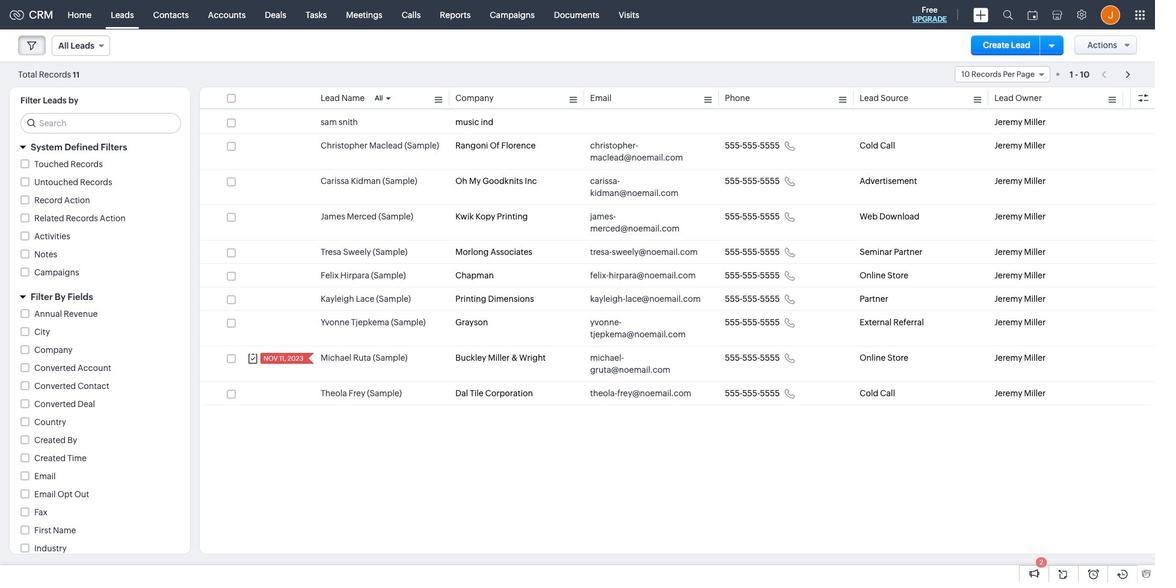 Task type: describe. For each thing, give the bounding box(es) containing it.
create menu image
[[974, 8, 989, 22]]



Task type: vqa. For each thing, say whether or not it's contained in the screenshot.
Search text field
yes



Task type: locate. For each thing, give the bounding box(es) containing it.
row group
[[200, 111, 1156, 406]]

search element
[[996, 0, 1021, 29]]

profile element
[[1094, 0, 1128, 29]]

logo image
[[10, 10, 24, 20]]

calendar image
[[1028, 10, 1038, 20]]

profile image
[[1101, 5, 1121, 24]]

search image
[[1003, 10, 1013, 20]]

Search text field
[[21, 114, 181, 133]]

create menu element
[[967, 0, 996, 29]]

None field
[[52, 36, 110, 56], [955, 66, 1051, 82], [52, 36, 110, 56], [955, 66, 1051, 82]]



